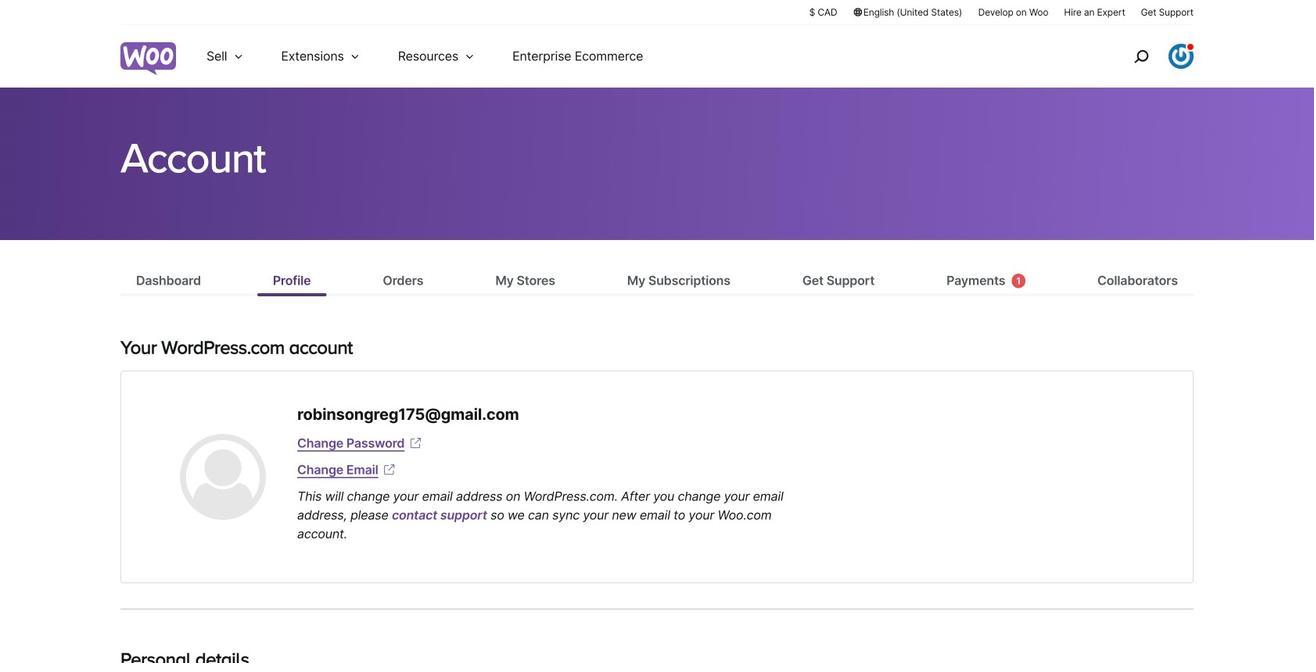 Task type: locate. For each thing, give the bounding box(es) containing it.
open account menu image
[[1169, 44, 1194, 69]]

gravatar image image
[[180, 434, 266, 520]]

search image
[[1129, 44, 1154, 69]]



Task type: vqa. For each thing, say whether or not it's contained in the screenshot.
Enterprise Ecommerce link
no



Task type: describe. For each thing, give the bounding box(es) containing it.
external link image
[[408, 436, 424, 451]]

service navigation menu element
[[1101, 31, 1194, 82]]

external link image
[[382, 462, 397, 478]]



